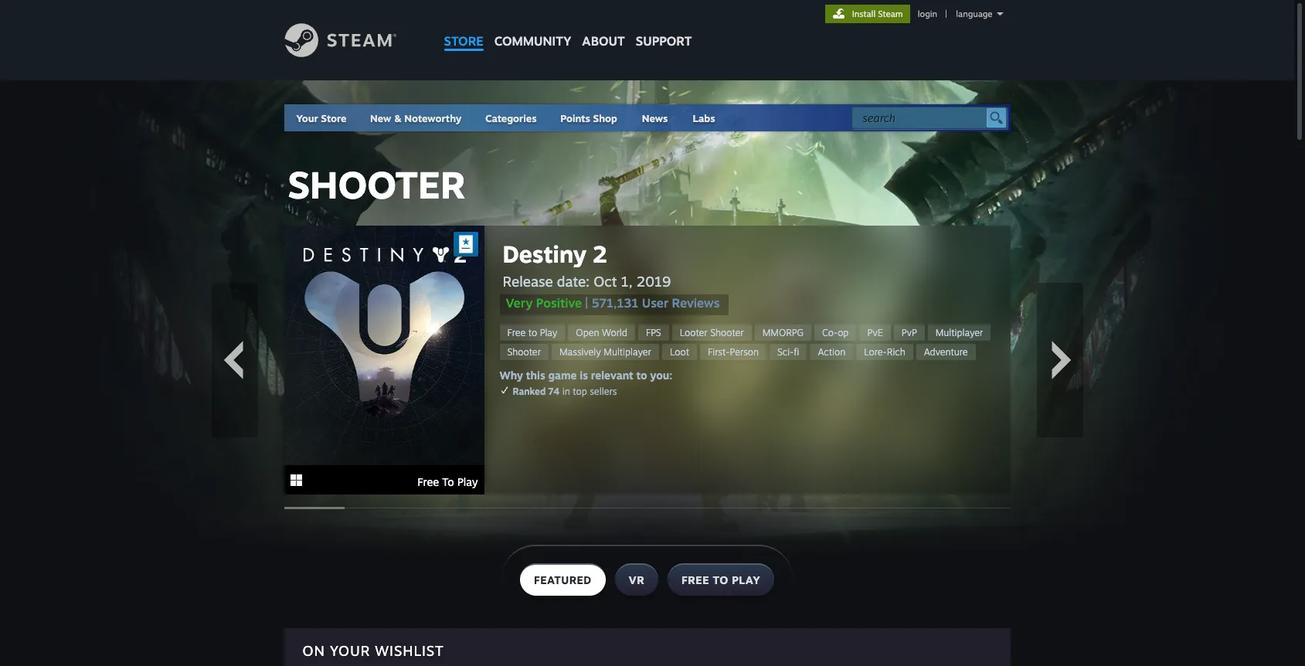 Task type: locate. For each thing, give the bounding box(es) containing it.
your
[[296, 112, 318, 124], [330, 642, 370, 659]]

first-person
[[708, 346, 759, 358]]

2 vertical spatial free
[[682, 573, 710, 587]]

to
[[528, 327, 537, 338], [636, 369, 647, 382], [713, 573, 729, 587]]

game
[[548, 369, 577, 382]]

store link
[[439, 0, 489, 56]]

your left the store
[[296, 112, 318, 124]]

pvp link
[[894, 325, 925, 341]]

categories
[[485, 112, 537, 124]]

2 horizontal spatial to
[[713, 573, 729, 587]]

| inside destiny 2 release date: oct 1, 2019 very positive | 571,131 user reviews
[[585, 295, 588, 311]]

looter shooter
[[680, 327, 744, 338]]

0 vertical spatial free
[[507, 327, 526, 338]]

1 horizontal spatial shooter
[[507, 346, 541, 358]]

1 vertical spatial multiplayer
[[604, 346, 651, 358]]

0 vertical spatial play
[[540, 327, 557, 338]]

multiplayer down the world
[[604, 346, 651, 358]]

1 horizontal spatial multiplayer
[[936, 327, 983, 338]]

oct
[[594, 273, 617, 290]]

store
[[444, 33, 484, 49]]

1 horizontal spatial free
[[507, 327, 526, 338]]

shooter up first-person link
[[710, 327, 744, 338]]

2 vertical spatial play
[[732, 573, 760, 587]]

points shop
[[560, 112, 617, 124]]

you:
[[650, 369, 673, 382]]

multiplayer
[[936, 327, 983, 338], [604, 346, 651, 358]]

open world link
[[568, 325, 635, 341]]

0 horizontal spatial free
[[417, 475, 439, 489]]

|
[[945, 9, 947, 19], [585, 295, 588, 311]]

1 vertical spatial free
[[417, 475, 439, 489]]

support link
[[630, 0, 697, 53]]

points
[[560, 112, 590, 124]]

0 vertical spatial multiplayer
[[936, 327, 983, 338]]

fps
[[646, 327, 661, 338]]

shooter for looter
[[710, 327, 744, 338]]

destiny 2 release date: oct 1, 2019 very positive | 571,131 user reviews
[[503, 240, 720, 311]]

your store link
[[296, 112, 347, 124]]

lore-rich
[[864, 346, 905, 358]]

2 horizontal spatial shooter
[[710, 327, 744, 338]]

free right the vr
[[682, 573, 710, 587]]

loot
[[670, 346, 689, 358]]

first-
[[708, 346, 730, 358]]

2019
[[637, 273, 671, 290]]

this
[[526, 369, 545, 382]]

language
[[956, 9, 993, 19]]

destiny
[[503, 240, 587, 268]]

lore-
[[864, 346, 887, 358]]

ranked 74 in top sellers
[[513, 386, 617, 397]]

| right the 'login'
[[945, 9, 947, 19]]

1 horizontal spatial your
[[330, 642, 370, 659]]

shooter down the new
[[288, 162, 465, 208]]

on your wishlist
[[303, 642, 444, 659]]

person
[[730, 346, 759, 358]]

play
[[540, 327, 557, 338], [457, 475, 478, 489], [732, 573, 760, 587]]

shooter down free to play link
[[507, 346, 541, 358]]

vr
[[629, 573, 645, 587]]

free to play
[[417, 475, 478, 489]]

free to play link
[[284, 226, 484, 497]]

noteworthy
[[404, 112, 462, 124]]

massively multiplayer
[[559, 346, 651, 358]]

mmorpg link
[[755, 325, 811, 341]]

shooter link
[[500, 344, 549, 360]]

shooter inside multiplayer shooter
[[507, 346, 541, 358]]

0 horizontal spatial play
[[457, 475, 478, 489]]

your right on
[[330, 642, 370, 659]]

sci-fi link
[[770, 344, 807, 360]]

free left to
[[417, 475, 439, 489]]

multiplayer shooter
[[507, 327, 983, 358]]

search text field
[[863, 108, 983, 128]]

lore-rich link
[[856, 344, 913, 360]]

positive
[[536, 295, 582, 311]]

2 vertical spatial to
[[713, 573, 729, 587]]

| down "date:"
[[585, 295, 588, 311]]

community
[[494, 33, 571, 49]]

2
[[593, 240, 607, 268]]

free up shooter link
[[507, 327, 526, 338]]

shooter
[[288, 162, 465, 208], [710, 327, 744, 338], [507, 346, 541, 358]]

free
[[507, 327, 526, 338], [417, 475, 439, 489], [682, 573, 710, 587]]

1 vertical spatial |
[[585, 295, 588, 311]]

1 vertical spatial your
[[330, 642, 370, 659]]

0 vertical spatial your
[[296, 112, 318, 124]]

571,131
[[591, 295, 639, 311]]

co-op
[[822, 327, 849, 338]]

0 vertical spatial |
[[945, 9, 947, 19]]

0 vertical spatial to
[[528, 327, 537, 338]]

1 vertical spatial to
[[636, 369, 647, 382]]

install
[[852, 9, 876, 19]]

1 horizontal spatial |
[[945, 9, 947, 19]]

1 horizontal spatial free to play
[[682, 573, 760, 587]]

free to play
[[507, 327, 557, 338], [682, 573, 760, 587]]

to
[[442, 475, 454, 489]]

1 vertical spatial play
[[457, 475, 478, 489]]

reviews
[[672, 295, 720, 311]]

pvp
[[902, 327, 917, 338]]

&
[[394, 112, 402, 124]]

multiplayer up the adventure
[[936, 327, 983, 338]]

0 vertical spatial shooter
[[288, 162, 465, 208]]

2 vertical spatial shooter
[[507, 346, 541, 358]]

0 horizontal spatial to
[[528, 327, 537, 338]]

1 horizontal spatial to
[[636, 369, 647, 382]]

user
[[642, 295, 669, 311]]

1 vertical spatial shooter
[[710, 327, 744, 338]]

install steam link
[[825, 5, 910, 23]]

adventure link
[[916, 344, 976, 360]]

0 horizontal spatial |
[[585, 295, 588, 311]]

labs link
[[680, 104, 728, 131]]

1 horizontal spatial play
[[540, 327, 557, 338]]

0 vertical spatial free to play
[[507, 327, 557, 338]]



Task type: describe. For each thing, give the bounding box(es) containing it.
top
[[573, 386, 587, 397]]

login | language
[[918, 9, 993, 19]]

your store
[[296, 112, 347, 124]]

open world
[[576, 327, 627, 338]]

2 horizontal spatial play
[[732, 573, 760, 587]]

sci-
[[777, 346, 794, 358]]

action link
[[810, 344, 853, 360]]

pve link
[[860, 325, 891, 341]]

login
[[918, 9, 937, 19]]

mmorpg
[[762, 327, 804, 338]]

new & noteworthy link
[[370, 112, 462, 124]]

multiplayer inside multiplayer shooter
[[936, 327, 983, 338]]

multiplayer link
[[928, 325, 991, 341]]

destiny 2 link
[[503, 240, 729, 268]]

on
[[303, 642, 325, 659]]

co-
[[822, 327, 838, 338]]

why
[[500, 369, 523, 382]]

points shop link
[[548, 104, 630, 131]]

1 vertical spatial free to play
[[682, 573, 760, 587]]

release
[[503, 273, 553, 290]]

world
[[602, 327, 627, 338]]

0 horizontal spatial your
[[296, 112, 318, 124]]

featured
[[534, 573, 592, 587]]

sci-fi
[[777, 346, 799, 358]]

open
[[576, 327, 599, 338]]

fps link
[[638, 325, 669, 341]]

relevant
[[591, 369, 633, 382]]

previous image
[[214, 341, 252, 379]]

store
[[321, 112, 347, 124]]

pve
[[867, 327, 883, 338]]

date:
[[557, 273, 590, 290]]

in
[[562, 386, 570, 397]]

fi
[[794, 346, 799, 358]]

why this game is relevant to you:
[[500, 369, 673, 382]]

massively
[[559, 346, 601, 358]]

news link
[[630, 104, 680, 131]]

labs
[[693, 112, 715, 124]]

next image
[[1042, 341, 1081, 379]]

support
[[636, 33, 692, 49]]

very
[[506, 295, 533, 311]]

1,
[[621, 273, 633, 290]]

action
[[818, 346, 846, 358]]

2 horizontal spatial free
[[682, 573, 710, 587]]

install steam
[[852, 9, 903, 19]]

rich
[[887, 346, 905, 358]]

steam
[[878, 9, 903, 19]]

0 horizontal spatial multiplayer
[[604, 346, 651, 358]]

first-person link
[[700, 344, 767, 360]]

looter
[[680, 327, 708, 338]]

0 horizontal spatial shooter
[[288, 162, 465, 208]]

new
[[370, 112, 391, 124]]

adventure
[[924, 346, 968, 358]]

ranked
[[513, 386, 546, 397]]

community link
[[489, 0, 577, 56]]

0 horizontal spatial free to play
[[507, 327, 557, 338]]

74
[[548, 386, 560, 397]]

new & noteworthy
[[370, 112, 462, 124]]

shooter for multiplayer
[[507, 346, 541, 358]]

op
[[838, 327, 849, 338]]

destiny 2 image
[[284, 226, 484, 465]]

news
[[642, 112, 668, 124]]

massively multiplayer link
[[552, 344, 659, 360]]

is
[[580, 369, 588, 382]]

co-op link
[[815, 325, 857, 341]]

about
[[582, 33, 625, 49]]

about link
[[577, 0, 630, 53]]

categories link
[[485, 112, 537, 124]]

looter shooter link
[[672, 325, 752, 341]]

shop
[[593, 112, 617, 124]]

wishlist
[[375, 642, 444, 659]]



Task type: vqa. For each thing, say whether or not it's contained in the screenshot.
Shooter to the middle
yes



